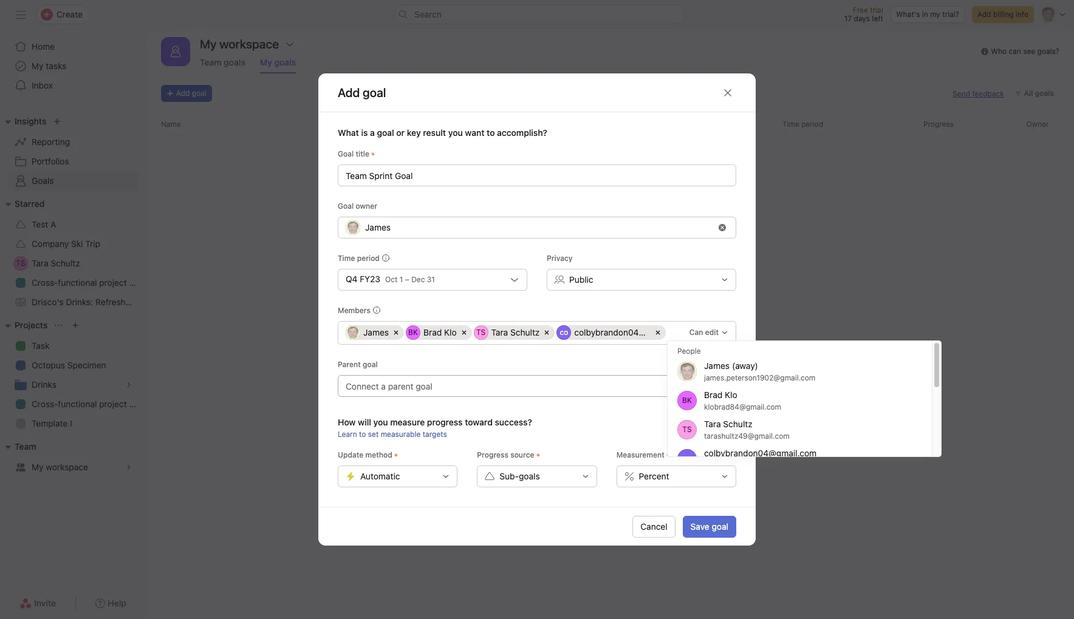 Task type: describe. For each thing, give the bounding box(es) containing it.
feedback
[[973, 89, 1005, 98]]

bk
[[409, 328, 418, 337]]

who
[[992, 47, 1007, 56]]

row containing james
[[346, 326, 687, 343]]

will
[[358, 418, 371, 428]]

billing
[[994, 10, 1014, 19]]

portfolios link
[[7, 152, 139, 171]]

sub-goals button
[[477, 466, 597, 488]]

insights element
[[0, 111, 146, 193]]

schultz inside cell
[[511, 328, 540, 338]]

targets
[[423, 430, 447, 439]]

1 vertical spatial plan
[[667, 313, 686, 324]]

percent button
[[617, 466, 737, 488]]

goal for goal title
[[338, 150, 354, 159]]

31
[[427, 275, 435, 284]]

functional for drinks:
[[58, 278, 97, 288]]

who can see goals?
[[992, 47, 1060, 56]]

Enter goal name text field
[[338, 165, 737, 187]]

members
[[338, 306, 371, 315]]

update
[[338, 451, 364, 460]]

goals for sub-goals
[[519, 472, 540, 482]]

toward success?
[[465, 418, 532, 428]]

goals for team goals
[[224, 57, 245, 67]]

0 horizontal spatial required image
[[370, 151, 377, 158]]

trip
[[85, 239, 100, 249]]

my workspace
[[32, 463, 88, 473]]

left
[[872, 14, 884, 23]]

add a goal so your team knows what you plan to achieve.
[[485, 313, 736, 324]]

add for add goal
[[176, 89, 190, 98]]

see
[[1024, 47, 1036, 56]]

progress for progress
[[924, 120, 954, 129]]

klo
[[444, 328, 457, 338]]

template
[[32, 419, 68, 429]]

add for add billing info
[[978, 10, 992, 19]]

octopus specimen link
[[7, 356, 139, 376]]

1 vertical spatial period
[[357, 254, 380, 263]]

project for drinks:
[[99, 278, 127, 288]]

required image for sub-goals
[[535, 452, 542, 460]]

your
[[547, 313, 567, 324]]

projects button
[[0, 318, 48, 333]]

template i
[[32, 419, 72, 429]]

privacy
[[547, 254, 573, 263]]

specimen
[[67, 360, 106, 371]]

octopus specimen
[[32, 360, 106, 371]]

tara schultz inside cell
[[492, 328, 540, 338]]

edit
[[706, 328, 719, 337]]

my for my workspace
[[32, 463, 43, 473]]

hide sidebar image
[[16, 10, 26, 19]]

team
[[569, 313, 591, 324]]

is
[[361, 128, 368, 138]]

0 vertical spatial time period
[[783, 120, 824, 129]]

what's in my trial? button
[[891, 6, 965, 23]]

none text field inside row
[[668, 326, 677, 340]]

you don't own any goals yet
[[521, 283, 700, 300]]

how will you measure progress toward success? learn to set measurable targets
[[338, 418, 532, 439]]

result
[[423, 128, 446, 138]]

my goals link
[[260, 57, 296, 74]]

goal title
[[338, 150, 370, 159]]

starred element
[[0, 193, 216, 315]]

goal for save goal
[[712, 522, 729, 532]]

1 ja from the top
[[349, 223, 357, 232]]

q4
[[346, 274, 358, 284]]

how
[[338, 418, 356, 428]]

insights
[[15, 116, 46, 126]]

achieve.
[[700, 313, 736, 324]]

what
[[338, 128, 359, 138]]

projects element
[[0, 315, 146, 436]]

cross-functional project plan for i
[[32, 399, 146, 410]]

home
[[32, 41, 55, 52]]

goal owner
[[338, 202, 378, 211]]

can
[[1009, 47, 1022, 56]]

add billing info button
[[972, 6, 1034, 23]]

brad klo
[[424, 328, 457, 338]]

plan for octopus specimen
[[129, 399, 146, 410]]

add for add a goal so your team knows what you plan to achieve.
[[485, 313, 503, 324]]

drinks link
[[7, 376, 139, 395]]

goal for goal owner
[[338, 202, 354, 211]]

title
[[356, 150, 370, 159]]

company ski trip link
[[7, 235, 139, 254]]

home link
[[7, 37, 139, 57]]

public
[[570, 275, 594, 285]]

send feedback link
[[953, 88, 1005, 99]]

goals yet
[[642, 283, 700, 300]]

dec
[[412, 275, 425, 284]]

teams element
[[0, 436, 146, 480]]

free
[[853, 5, 869, 15]]

global element
[[0, 30, 146, 103]]

learn
[[338, 430, 357, 439]]

0 vertical spatial you
[[448, 128, 463, 138]]

you
[[521, 283, 545, 300]]

search list box
[[394, 5, 686, 24]]

0 vertical spatial james
[[365, 222, 391, 233]]

parent
[[338, 360, 361, 370]]

0 horizontal spatial time
[[338, 254, 355, 263]]

test a link
[[7, 215, 139, 235]]

save goal button
[[683, 516, 737, 538]]

parent goal
[[338, 360, 378, 370]]

goals?
[[1038, 47, 1060, 56]]

1 horizontal spatial a
[[505, 313, 510, 324]]

reporting link
[[7, 133, 139, 152]]

in
[[923, 10, 929, 19]]

portfolios
[[32, 156, 69, 167]]

my tasks
[[32, 61, 66, 71]]

invite
[[34, 599, 56, 609]]

measurement
[[617, 451, 665, 460]]

projects
[[15, 320, 48, 331]]

goals for my goals
[[274, 57, 296, 67]]

my
[[931, 10, 941, 19]]

or
[[397, 128, 405, 138]]

tara schultz inside starred "element"
[[32, 258, 80, 269]]

cross-functional project plan link for i
[[7, 395, 146, 415]]

search button
[[394, 5, 686, 24]]

public button
[[547, 269, 737, 291]]



Task type: locate. For each thing, give the bounding box(es) containing it.
cross-functional project plan link up i
[[7, 395, 146, 415]]

0 horizontal spatial to
[[359, 430, 366, 439]]

q4 fy23 oct 1 – dec 31
[[346, 274, 435, 284]]

1 horizontal spatial required image
[[393, 452, 400, 460]]

goal right save
[[712, 522, 729, 532]]

ja
[[349, 223, 357, 232], [349, 328, 357, 337]]

2 horizontal spatial you
[[648, 313, 664, 324]]

1 project from the top
[[99, 278, 127, 288]]

0 vertical spatial to
[[688, 313, 697, 324]]

project
[[99, 278, 127, 288], [99, 399, 127, 410]]

a up the tara schultz cell
[[505, 313, 510, 324]]

to accomplish?
[[487, 128, 548, 138]]

schultz inside starred "element"
[[51, 258, 80, 269]]

add left billing
[[978, 10, 992, 19]]

0 vertical spatial schultz
[[51, 258, 80, 269]]

schultz down company ski trip
[[51, 258, 80, 269]]

james down members
[[363, 328, 389, 338]]

team goals link
[[200, 57, 245, 74]]

company
[[32, 239, 69, 249]]

add goal button
[[161, 85, 212, 102]]

add up name
[[176, 89, 190, 98]]

cross-functional project plan up drinks:
[[32, 278, 146, 288]]

source
[[511, 451, 535, 460]]

you inside how will you measure progress toward success? learn to set measurable targets
[[374, 418, 388, 428]]

1 vertical spatial cross-functional project plan
[[32, 399, 146, 410]]

free trial 17 days left
[[845, 5, 884, 23]]

required image
[[370, 151, 377, 158], [393, 452, 400, 460], [535, 452, 542, 460]]

co
[[560, 328, 568, 337]]

0 vertical spatial progress
[[924, 120, 954, 129]]

tasks
[[46, 61, 66, 71]]

1 vertical spatial project
[[99, 399, 127, 410]]

functional for i
[[58, 399, 97, 410]]

james down owner at the left of the page
[[365, 222, 391, 233]]

0 vertical spatial cross-functional project plan
[[32, 278, 146, 288]]

0 vertical spatial ts
[[16, 259, 25, 268]]

measurable
[[381, 430, 421, 439]]

key
[[407, 128, 421, 138]]

name
[[161, 120, 181, 129]]

1 vertical spatial time
[[338, 254, 355, 263]]

plan inside starred "element"
[[129, 278, 146, 288]]

octopus
[[32, 360, 65, 371]]

1 horizontal spatial schultz
[[511, 328, 540, 338]]

2 horizontal spatial goals
[[519, 472, 540, 482]]

i
[[70, 419, 72, 429]]

automatic button
[[338, 466, 458, 488]]

1 vertical spatial tara schultz
[[492, 328, 540, 338]]

cross- for tara schultz
[[32, 278, 58, 288]]

oct
[[385, 275, 398, 284]]

project down 'drinks' link
[[99, 399, 127, 410]]

1 vertical spatial a
[[505, 313, 510, 324]]

goals
[[224, 57, 245, 67], [274, 57, 296, 67], [519, 472, 540, 482]]

1 horizontal spatial you
[[448, 128, 463, 138]]

1 horizontal spatial ts
[[477, 328, 486, 337]]

0 horizontal spatial you
[[374, 418, 388, 428]]

0 vertical spatial goal
[[338, 150, 354, 159]]

so
[[534, 313, 545, 324]]

add inside button
[[978, 10, 992, 19]]

test a
[[32, 219, 56, 230]]

progress
[[427, 418, 463, 428]]

team inside team goals link
[[200, 57, 222, 67]]

team down the template
[[15, 442, 36, 452]]

0 vertical spatial time
[[783, 120, 800, 129]]

1 vertical spatial progress
[[477, 451, 509, 460]]

0 vertical spatial tara
[[32, 258, 48, 269]]

tara inside starred "element"
[[32, 258, 48, 269]]

my inside teams 'element'
[[32, 463, 43, 473]]

functional inside starred "element"
[[58, 278, 97, 288]]

goal right 'parent'
[[363, 360, 378, 370]]

1 horizontal spatial progress
[[924, 120, 954, 129]]

test
[[32, 219, 48, 230]]

to
[[688, 313, 697, 324], [359, 430, 366, 439]]

0 vertical spatial tara schultz
[[32, 258, 80, 269]]

Connect a parent goal text field
[[338, 376, 737, 398]]

cross- up drisco's at the top of page
[[32, 278, 58, 288]]

0 vertical spatial cross-
[[32, 278, 58, 288]]

goal for add goal
[[192, 89, 207, 98]]

tara right klo
[[492, 328, 508, 338]]

1 vertical spatial cross-functional project plan link
[[7, 395, 146, 415]]

cancel
[[641, 522, 668, 532]]

goal left owner at the left of the page
[[338, 202, 354, 211]]

0 horizontal spatial schultz
[[51, 258, 80, 269]]

set
[[368, 430, 379, 439]]

to inside how will you measure progress toward success? learn to set measurable targets
[[359, 430, 366, 439]]

project up the drisco's drinks: refreshment recommendation link
[[99, 278, 127, 288]]

tara schultz down so
[[492, 328, 540, 338]]

1 horizontal spatial tara
[[492, 328, 508, 338]]

required image
[[665, 452, 672, 460]]

what
[[625, 313, 646, 324]]

tara schultz cell
[[474, 326, 555, 340]]

cross- for drinks
[[32, 399, 58, 410]]

0 horizontal spatial tara schultz
[[32, 258, 80, 269]]

team inside team dropdown button
[[15, 442, 36, 452]]

1 vertical spatial tara
[[492, 328, 508, 338]]

what's in my trial?
[[896, 10, 960, 19]]

functional
[[58, 278, 97, 288], [58, 399, 97, 410]]

0 vertical spatial a
[[370, 128, 375, 138]]

can edit button
[[684, 325, 734, 342]]

2 horizontal spatial add
[[978, 10, 992, 19]]

plan inside projects element
[[129, 399, 146, 410]]

tara schultz
[[32, 258, 80, 269], [492, 328, 540, 338]]

tara inside cell
[[492, 328, 508, 338]]

owner
[[1027, 120, 1049, 129]]

0 horizontal spatial tara
[[32, 258, 48, 269]]

0 vertical spatial add
[[978, 10, 992, 19]]

1 cross- from the top
[[32, 278, 58, 288]]

0 horizontal spatial add
[[176, 89, 190, 98]]

cross-functional project plan link inside starred "element"
[[7, 274, 146, 293]]

cancel button
[[633, 516, 676, 538]]

goals
[[32, 176, 54, 186]]

0 horizontal spatial ts
[[16, 259, 25, 268]]

1 horizontal spatial to
[[688, 313, 697, 324]]

learn to set measurable targets link
[[338, 430, 447, 439]]

1 horizontal spatial team
[[200, 57, 222, 67]]

cross-functional project plan link up drinks:
[[7, 274, 146, 293]]

update method
[[338, 451, 393, 460]]

1 vertical spatial to
[[359, 430, 366, 439]]

ja down members
[[349, 328, 357, 337]]

functional inside projects element
[[58, 399, 97, 410]]

1 vertical spatial time period
[[338, 254, 380, 263]]

insights button
[[0, 114, 46, 129]]

brad klo cell
[[406, 326, 472, 340]]

1 horizontal spatial tara schultz
[[492, 328, 540, 338]]

cross-functional project plan link inside projects element
[[7, 395, 146, 415]]

row
[[346, 326, 687, 343]]

0 vertical spatial period
[[802, 120, 824, 129]]

trial
[[871, 5, 884, 15]]

2 horizontal spatial required image
[[535, 452, 542, 460]]

add goal
[[338, 85, 386, 99]]

1 vertical spatial team
[[15, 442, 36, 452]]

1 cross-functional project plan link from the top
[[7, 274, 146, 293]]

task link
[[7, 337, 139, 356]]

cross-functional project plan inside projects element
[[32, 399, 146, 410]]

refreshment
[[96, 297, 146, 308]]

tara down company
[[32, 258, 48, 269]]

plan
[[129, 278, 146, 288], [667, 313, 686, 324], [129, 399, 146, 410]]

colbybrandon04@gmail.com cell
[[557, 326, 687, 340]]

2 cross- from the top
[[32, 399, 58, 410]]

starred button
[[0, 197, 45, 212]]

0 horizontal spatial team
[[15, 442, 36, 452]]

2 vertical spatial add
[[485, 313, 503, 324]]

add billing info
[[978, 10, 1029, 19]]

goal inside button
[[192, 89, 207, 98]]

you up set
[[374, 418, 388, 428]]

cross-functional project plan inside starred "element"
[[32, 278, 146, 288]]

my for my goals
[[260, 57, 272, 67]]

2 goal from the top
[[338, 202, 354, 211]]

tara schultz down company
[[32, 258, 80, 269]]

goal down team goals link
[[192, 89, 207, 98]]

1 horizontal spatial period
[[802, 120, 824, 129]]

1 vertical spatial ts
[[477, 328, 486, 337]]

ja down goal owner
[[349, 223, 357, 232]]

ski
[[71, 239, 83, 249]]

you right what
[[648, 313, 664, 324]]

my inside global element
[[32, 61, 43, 71]]

template i link
[[7, 415, 139, 434]]

1 vertical spatial add
[[176, 89, 190, 98]]

a right is
[[370, 128, 375, 138]]

1 vertical spatial james
[[363, 328, 389, 338]]

2 vertical spatial you
[[374, 418, 388, 428]]

team for team
[[15, 442, 36, 452]]

to up can
[[688, 313, 697, 324]]

my left tasks
[[32, 61, 43, 71]]

1 horizontal spatial time
[[783, 120, 800, 129]]

my down the my workspace
[[260, 57, 272, 67]]

0 vertical spatial team
[[200, 57, 222, 67]]

ts inside the tara schultz cell
[[477, 328, 486, 337]]

2 ja from the top
[[349, 328, 357, 337]]

inbox
[[32, 80, 53, 91]]

functional down 'drinks' link
[[58, 399, 97, 410]]

ja inside cell
[[349, 328, 357, 337]]

colbybrandon04@gmail.com
[[575, 328, 687, 338]]

cross-functional project plan link for drinks:
[[7, 274, 146, 293]]

you
[[448, 128, 463, 138], [648, 313, 664, 324], [374, 418, 388, 428]]

method
[[366, 451, 393, 460]]

0 vertical spatial plan
[[129, 278, 146, 288]]

schultz down so
[[511, 328, 540, 338]]

fy23
[[360, 274, 380, 284]]

0 vertical spatial ja
[[349, 223, 357, 232]]

0 horizontal spatial progress
[[477, 451, 509, 460]]

send feedback
[[953, 89, 1005, 98]]

james
[[365, 222, 391, 233], [363, 328, 389, 338]]

cross- inside starred "element"
[[32, 278, 58, 288]]

0 vertical spatial project
[[99, 278, 127, 288]]

send
[[953, 89, 971, 98]]

close this dialog image
[[723, 88, 733, 98]]

what is a goal or key result you want to accomplish?
[[338, 128, 548, 138]]

team button
[[0, 440, 36, 455]]

cross-functional project plan for drinks:
[[32, 278, 146, 288]]

want
[[465, 128, 485, 138]]

goal for parent goal
[[363, 360, 378, 370]]

goals inside dropdown button
[[519, 472, 540, 482]]

days
[[854, 14, 870, 23]]

cross-functional project plan
[[32, 278, 146, 288], [32, 399, 146, 410]]

1 vertical spatial you
[[648, 313, 664, 324]]

0 horizontal spatial a
[[370, 128, 375, 138]]

any
[[615, 283, 639, 300]]

1 goal from the top
[[338, 150, 354, 159]]

cross-functional project plan down 'drinks' link
[[32, 399, 146, 410]]

project for i
[[99, 399, 127, 410]]

team for team goals
[[200, 57, 222, 67]]

my workspace
[[200, 37, 279, 51]]

goal left or
[[377, 128, 394, 138]]

0 horizontal spatial goals
[[224, 57, 245, 67]]

ts inside starred "element"
[[16, 259, 25, 268]]

drisco's drinks: refreshment recommendation link
[[7, 293, 216, 312]]

2 cross-functional project plan from the top
[[32, 399, 146, 410]]

inbox link
[[7, 76, 139, 95]]

1 horizontal spatial time period
[[783, 120, 824, 129]]

goal
[[338, 150, 354, 159], [338, 202, 354, 211]]

–
[[405, 275, 410, 284]]

1 vertical spatial functional
[[58, 399, 97, 410]]

1 horizontal spatial add
[[485, 313, 503, 324]]

0 horizontal spatial period
[[357, 254, 380, 263]]

1 vertical spatial ja
[[349, 328, 357, 337]]

progress up sub-
[[477, 451, 509, 460]]

goals link
[[7, 171, 139, 191]]

team down the my workspace
[[200, 57, 222, 67]]

functional up drinks:
[[58, 278, 97, 288]]

knows
[[594, 313, 622, 324]]

2 project from the top
[[99, 399, 127, 410]]

you left want
[[448, 128, 463, 138]]

james cell
[[346, 326, 404, 340]]

1 horizontal spatial goals
[[274, 57, 296, 67]]

project inside starred "element"
[[99, 278, 127, 288]]

goal inside button
[[712, 522, 729, 532]]

1 vertical spatial cross-
[[32, 399, 58, 410]]

1 vertical spatial goal
[[338, 202, 354, 211]]

2 cross-functional project plan link from the top
[[7, 395, 146, 415]]

goal left title
[[338, 150, 354, 159]]

0 horizontal spatial time period
[[338, 254, 380, 263]]

add up the tara schultz cell
[[485, 313, 503, 324]]

None text field
[[668, 326, 677, 340]]

cross- down drinks
[[32, 399, 58, 410]]

1 cross-functional project plan from the top
[[32, 278, 146, 288]]

drisco's drinks: refreshment recommendation
[[32, 297, 216, 308]]

add inside button
[[176, 89, 190, 98]]

time period
[[783, 120, 824, 129], [338, 254, 380, 263]]

1 functional from the top
[[58, 278, 97, 288]]

progress for progress source
[[477, 451, 509, 460]]

progress down send
[[924, 120, 954, 129]]

cross- inside projects element
[[32, 399, 58, 410]]

required image for automatic
[[393, 452, 400, 460]]

2 functional from the top
[[58, 399, 97, 410]]

1 vertical spatial schultz
[[511, 328, 540, 338]]

plan for company ski trip
[[129, 278, 146, 288]]

own
[[585, 283, 612, 300]]

james inside cell
[[363, 328, 389, 338]]

2 vertical spatial plan
[[129, 399, 146, 410]]

remove image
[[719, 224, 726, 232]]

my for my tasks
[[32, 61, 43, 71]]

goal up the tara schultz cell
[[513, 313, 532, 324]]

my down team dropdown button
[[32, 463, 43, 473]]

to left set
[[359, 430, 366, 439]]

0 vertical spatial functional
[[58, 278, 97, 288]]

0 vertical spatial cross-functional project plan link
[[7, 274, 146, 293]]

team goals
[[200, 57, 245, 67]]



Task type: vqa. For each thing, say whether or not it's contained in the screenshot.
the bottommost 'plan'
yes



